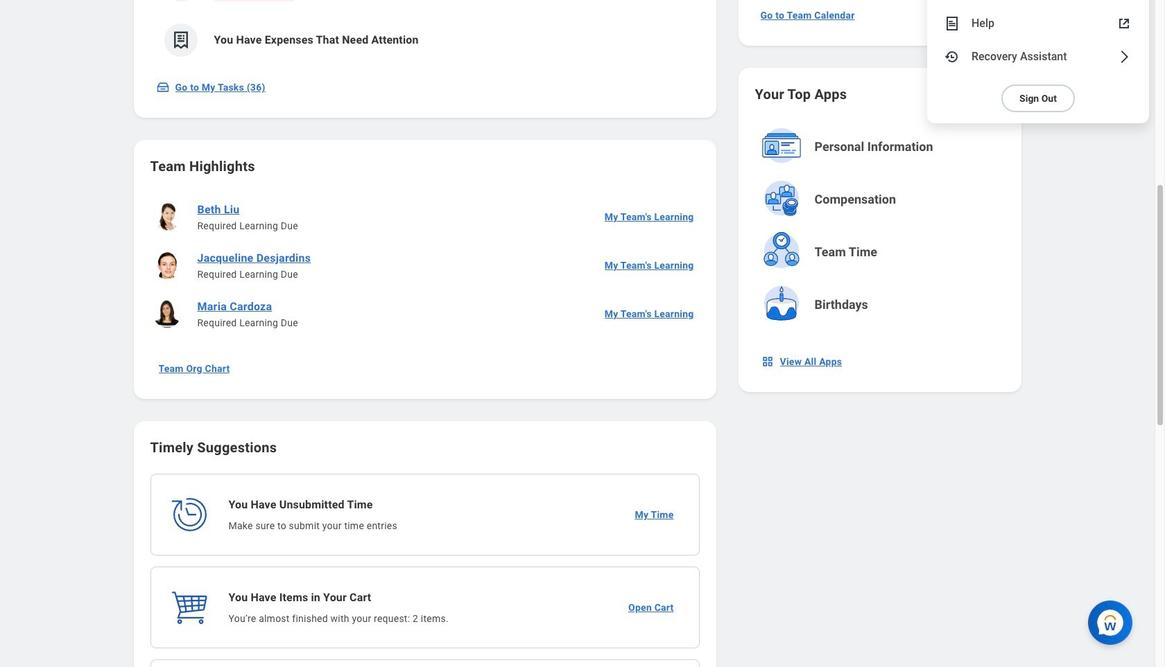 Task type: locate. For each thing, give the bounding box(es) containing it.
menu item
[[927, 0, 1149, 7], [927, 7, 1149, 40], [927, 40, 1149, 74]]

3 menu item from the top
[[927, 40, 1149, 74]]

1 list from the top
[[150, 0, 699, 68]]

0 vertical spatial list
[[150, 0, 699, 68]]

1 vertical spatial list
[[150, 193, 699, 338]]

list
[[150, 0, 699, 68], [150, 193, 699, 338]]

menu
[[927, 0, 1149, 123]]

2 list from the top
[[150, 193, 699, 338]]



Task type: vqa. For each thing, say whether or not it's contained in the screenshot.
first Menu Item from the bottom of the page
yes



Task type: describe. For each thing, give the bounding box(es) containing it.
dashboard expenses image
[[170, 30, 191, 51]]

document image
[[944, 15, 961, 32]]

inbox image
[[156, 80, 170, 94]]

2 menu item from the top
[[927, 7, 1149, 40]]

ext link image
[[1116, 15, 1132, 32]]

time image
[[944, 49, 961, 65]]

nbox image
[[760, 355, 774, 369]]

1 menu item from the top
[[927, 0, 1149, 7]]

chevron right image
[[1116, 49, 1132, 65]]



